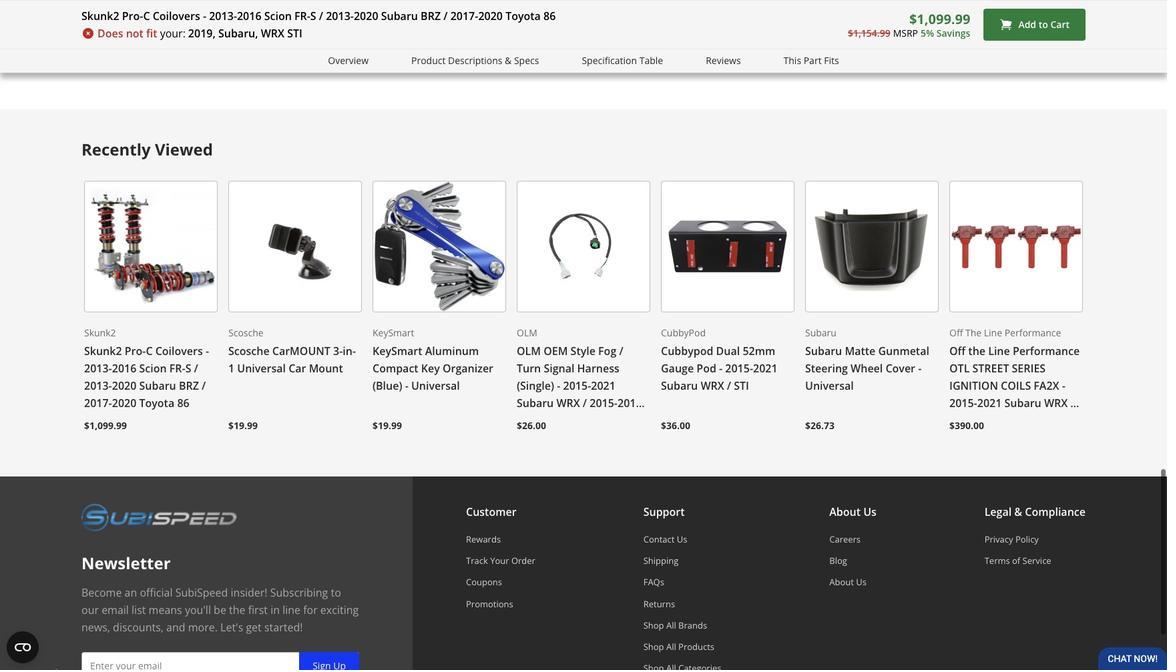 Task type: locate. For each thing, give the bounding box(es) containing it.
cubbypod
[[661, 344, 714, 359]]

0 vertical spatial &
[[505, 54, 512, 67]]

1 vertical spatial coilovers
[[155, 344, 203, 359]]

fog
[[599, 344, 617, 359]]

$1,099.99 $1,154.99 msrp 5% savings
[[848, 10, 971, 39]]

1 horizontal spatial wrx
[[557, 396, 580, 411]]

1 horizontal spatial $19.99
[[373, 419, 402, 432]]

0 horizontal spatial 2017-
[[84, 396, 112, 411]]

- inside olm olm oem style fog / turn signal harness (single) - 2015-2021 subaru wrx / 2015-2017 sti
[[557, 379, 561, 393]]

all down shop all brands
[[667, 641, 676, 653]]

viewed
[[155, 138, 213, 160]]

gunmetal
[[879, 344, 930, 359]]

wrx right subaru,
[[261, 26, 285, 41]]

subispeed
[[175, 586, 228, 600]]

sti down (single)
[[517, 413, 532, 428]]

2 vertical spatial wrx
[[557, 396, 580, 411]]

2020
[[354, 9, 378, 23], [478, 9, 503, 23], [81, 18, 106, 32], [112, 379, 136, 393], [112, 396, 136, 411]]

us down blog link
[[856, 577, 867, 589]]

1 vertical spatial all
[[667, 641, 676, 653]]

not
[[126, 26, 144, 41]]

to inside button
[[1039, 18, 1049, 31]]

2013-
[[209, 9, 237, 23], [326, 9, 354, 23], [84, 361, 112, 376], [84, 379, 112, 393]]

2015- down dual
[[726, 361, 753, 376]]

shop all brands
[[644, 620, 707, 632]]

0 vertical spatial to
[[1039, 18, 1049, 31]]

skn541-12-6500 skunk2 pro-c coilovers - 2013+ ft86, image
[[84, 181, 218, 313]]

in
[[271, 603, 280, 618]]

universal right 1
[[237, 361, 286, 376]]

0 vertical spatial all
[[667, 620, 676, 632]]

shop all products link
[[644, 641, 722, 653]]

shop all products
[[644, 641, 715, 653]]

1 shop from the top
[[644, 620, 664, 632]]

2 vertical spatial fr-
[[169, 361, 185, 376]]

5%
[[921, 27, 935, 39]]

$1,099.99 inside $1,099.99 $1,154.99 msrp 5% savings
[[910, 10, 971, 28]]

sti down skunk2 pro-c coilovers - 2013-2016 scion fr-s / 2013-2020 subaru brz / 2017-2020 toyota 86 on the top
[[287, 26, 302, 41]]

0 horizontal spatial universal
[[237, 361, 286, 376]]

1 horizontal spatial s
[[310, 9, 316, 23]]

1 $19.99 from the left
[[228, 419, 258, 432]]

2 about from the top
[[830, 577, 854, 589]]

0 horizontal spatial $19.99
[[228, 419, 258, 432]]

2 horizontal spatial 2016
[[621, 43, 646, 58]]

0 vertical spatial about
[[830, 505, 861, 519]]

oem
[[544, 344, 568, 359]]

0 vertical spatial skunk2
[[81, 9, 119, 23]]

0 vertical spatial 2016
[[237, 9, 262, 23]]

add
[[1019, 18, 1037, 31]]

all
[[667, 620, 676, 632], [667, 641, 676, 653]]

mount
[[309, 361, 343, 376]]

1 vertical spatial 2017-
[[84, 396, 112, 411]]

all for products
[[667, 641, 676, 653]]

0 vertical spatial olm
[[517, 327, 538, 339]]

skunk2 for skunk2 pro-c coilovers - 2013-2016 scion fr-s / 2013-2020 subaru brz / 2017-2020 toyota 86
[[81, 9, 119, 23]]

shop
[[644, 620, 664, 632], [644, 641, 664, 653]]

overview link
[[328, 53, 369, 69]]

1 vertical spatial pro-
[[125, 344, 146, 359]]

1 horizontal spatial sti
[[517, 413, 532, 428]]

0 horizontal spatial $1,099.99
[[84, 419, 127, 432]]

2021
[[753, 361, 778, 376], [591, 379, 616, 393]]

1 vertical spatial fr-
[[678, 43, 693, 58]]

2021 down harness
[[591, 379, 616, 393]]

0 horizontal spatial 2021
[[591, 379, 616, 393]]

universal inside scosche scosche carmount 3-in- 1 universal car mount
[[237, 361, 286, 376]]

2 horizontal spatial s
[[693, 43, 699, 58]]

2015- down harness
[[590, 396, 618, 411]]

wrx inside the cubbypod cubbypod dual 52mm gauge pod - 2015-2021 subaru wrx / sti
[[701, 379, 725, 393]]

2 horizontal spatial fr-
[[678, 43, 693, 58]]

2 horizontal spatial scion
[[648, 43, 675, 58]]

/
[[319, 9, 323, 23], [444, 9, 448, 23], [619, 344, 624, 359], [194, 361, 198, 376], [202, 379, 206, 393], [727, 379, 731, 393], [583, 396, 587, 411]]

1 horizontal spatial &
[[1015, 505, 1023, 519]]

subaru inside the cubbypod cubbypod dual 52mm gauge pod - 2015-2021 subaru wrx / sti
[[661, 379, 698, 393]]

overview
[[328, 54, 369, 67]]

0 vertical spatial shop
[[644, 620, 664, 632]]

0 vertical spatial sti
[[287, 26, 302, 41]]

1 vertical spatial c
[[146, 344, 153, 359]]

& right legal
[[1015, 505, 1023, 519]]

$390.00
[[950, 419, 985, 432]]

product
[[411, 54, 446, 67]]

to right add
[[1039, 18, 1049, 31]]

terms of service
[[985, 555, 1052, 567]]

to up exciting at the bottom left of the page
[[331, 586, 341, 600]]

1 vertical spatial sti
[[734, 379, 749, 393]]

started!
[[264, 620, 303, 635]]

(single)
[[517, 379, 554, 393]]

2 shop from the top
[[644, 641, 664, 653]]

scovwdsm2-sp scosche carmount 3-in-1 universal car mount, image
[[228, 181, 362, 313]]

fit
[[146, 26, 157, 41]]

0 horizontal spatial toyota
[[139, 396, 174, 411]]

0 vertical spatial 2015-
[[726, 361, 753, 376]]

1 vertical spatial $1,099.99
[[84, 419, 127, 432]]

2015- down signal
[[563, 379, 591, 393]]

&
[[505, 54, 512, 67], [1015, 505, 1023, 519]]

2021 down 52mm
[[753, 361, 778, 376]]

1 vertical spatial about
[[830, 577, 854, 589]]

c inside skunk2 skunk2 pro-c coilovers - 2013-2016 scion fr-s / 2013-2020 subaru brz / 2017-2020 toyota 86
[[146, 344, 153, 359]]

2021 inside olm olm oem style fog / turn signal harness (single) - 2015-2021 subaru wrx / 2015-2017 sti
[[591, 379, 616, 393]]

compliance
[[1025, 505, 1086, 519]]

1 keysmart from the top
[[373, 327, 415, 339]]

sti
[[287, 26, 302, 41], [734, 379, 749, 393], [517, 413, 532, 428]]

1 vertical spatial scion
[[648, 43, 675, 58]]

2 vertical spatial s
[[185, 361, 191, 376]]

sub34342va030 subaru matte gunmetal steering wheel cover - 15+ wrx / 15+ sti, image
[[806, 181, 939, 313]]

become
[[81, 586, 122, 600]]

1 horizontal spatial toyota
[[506, 9, 541, 23]]

s inside skunk2 skunk2 pro-c coilovers - 2013-2016 scion fr-s / 2013-2020 subaru brz / 2017-2020 toyota 86
[[185, 361, 191, 376]]

2022 subaru brz
[[81, 43, 167, 58]]

1 vertical spatial about us
[[830, 577, 867, 589]]

shop down shop all brands
[[644, 641, 664, 653]]

0 vertical spatial scosche
[[228, 327, 264, 339]]

brz
[[421, 9, 441, 23], [147, 18, 167, 32], [147, 43, 167, 58], [179, 379, 199, 393]]

order
[[512, 555, 536, 567]]

- inside the cubbypod cubbypod dual 52mm gauge pod - 2015-2021 subaru wrx / sti
[[719, 361, 723, 376]]

signal
[[544, 361, 575, 376]]

your:
[[160, 26, 186, 41]]

Enter your email text field
[[81, 652, 359, 671]]

about down blog
[[830, 577, 854, 589]]

1 about us from the top
[[830, 505, 877, 519]]

table
[[640, 54, 663, 67]]

cart
[[1051, 18, 1070, 31]]

0 horizontal spatial 2016
[[112, 361, 136, 376]]

0 vertical spatial keysmart
[[373, 327, 415, 339]]

email
[[102, 603, 129, 618]]

$19.99
[[228, 419, 258, 432], [373, 419, 402, 432]]

3-
[[333, 344, 343, 359]]

pro-
[[122, 9, 143, 23], [125, 344, 146, 359]]

wrx down pod
[[701, 379, 725, 393]]

1 vertical spatial olm
[[517, 344, 541, 359]]

sti inside the cubbypod cubbypod dual 52mm gauge pod - 2015-2021 subaru wrx / sti
[[734, 379, 749, 393]]

2017-
[[451, 9, 478, 23], [84, 396, 112, 411]]

off the line performance
[[950, 327, 1062, 339]]

1 vertical spatial keysmart
[[373, 344, 422, 359]]

about us up the careers link
[[830, 505, 877, 519]]

subaru inside olm olm oem style fog / turn signal harness (single) - 2015-2021 subaru wrx / 2015-2017 sti
[[517, 396, 554, 411]]

universal inside 'keysmart keysmart aluminum compact key organizer (blue) - universal'
[[411, 379, 460, 393]]

returns link
[[644, 598, 722, 610]]

& left specs
[[505, 54, 512, 67]]

0 horizontal spatial 86
[[177, 396, 189, 411]]

us for about us link
[[856, 577, 867, 589]]

universal inside subaru subaru matte gunmetal steering wheel cover - universal
[[806, 379, 854, 393]]

sti inside olm olm oem style fog / turn signal harness (single) - 2015-2021 subaru wrx / 2015-2017 sti
[[517, 413, 532, 428]]

0 vertical spatial $1,099.99
[[910, 10, 971, 28]]

1 vertical spatial shop
[[644, 641, 664, 653]]

0 vertical spatial 2017-
[[451, 9, 478, 23]]

fr- inside skunk2 skunk2 pro-c coilovers - 2013-2016 scion fr-s / 2013-2020 subaru brz / 2017-2020 toyota 86
[[169, 361, 185, 376]]

1 horizontal spatial scion
[[264, 9, 292, 23]]

2019,
[[188, 26, 216, 41]]

2016 scion fr-s
[[621, 43, 699, 58]]

1 vertical spatial toyota
[[139, 396, 174, 411]]

cubbypod
[[661, 327, 706, 339]]

about up 'careers'
[[830, 505, 861, 519]]

your
[[490, 555, 509, 567]]

about
[[830, 505, 861, 519], [830, 577, 854, 589]]

universal for keysmart aluminum compact key organizer (blue) - universal
[[411, 379, 460, 393]]

1 vertical spatial 2015-
[[563, 379, 591, 393]]

1 all from the top
[[667, 620, 676, 632]]

universal down the steering
[[806, 379, 854, 393]]

1 horizontal spatial to
[[1039, 18, 1049, 31]]

0 vertical spatial pro-
[[122, 9, 143, 23]]

us up shipping link
[[677, 534, 688, 546]]

0 vertical spatial fr-
[[295, 9, 311, 23]]

1 vertical spatial skunk2
[[84, 327, 116, 339]]

product descriptions & specs
[[411, 54, 539, 67]]

1 about from the top
[[830, 505, 861, 519]]

all left brands in the right of the page
[[667, 620, 676, 632]]

0 vertical spatial 2021
[[753, 361, 778, 376]]

about us down blog link
[[830, 577, 867, 589]]

pro- inside skunk2 skunk2 pro-c coilovers - 2013-2016 scion fr-s / 2013-2020 subaru brz / 2017-2020 toyota 86
[[125, 344, 146, 359]]

0 horizontal spatial &
[[505, 54, 512, 67]]

- inside skunk2 skunk2 pro-c coilovers - 2013-2016 scion fr-s / 2013-2020 subaru brz / 2017-2020 toyota 86
[[206, 344, 209, 359]]

wrx down signal
[[557, 396, 580, 411]]

1 vertical spatial scosche
[[228, 344, 270, 359]]

86
[[544, 9, 556, 23], [177, 396, 189, 411]]

in-
[[343, 344, 356, 359]]

2 horizontal spatial sti
[[734, 379, 749, 393]]

otlssfa2x-4 off the line performance otl street series ignition coils fa2x - 2015-2020 subaru wrx / 2013-2020 frs / brz / 86, image
[[950, 181, 1083, 313]]

2016
[[237, 9, 262, 23], [621, 43, 646, 58], [112, 361, 136, 376]]

0 horizontal spatial to
[[331, 586, 341, 600]]

aluminum
[[425, 344, 479, 359]]

1 vertical spatial wrx
[[701, 379, 725, 393]]

- inside subaru subaru matte gunmetal steering wheel cover - universal
[[919, 361, 922, 376]]

sti down dual
[[734, 379, 749, 393]]

reviews link
[[706, 53, 741, 69]]

list
[[132, 603, 146, 618]]

0 horizontal spatial s
[[185, 361, 191, 376]]

1 horizontal spatial 2021
[[753, 361, 778, 376]]

2 horizontal spatial universal
[[806, 379, 854, 393]]

2015-
[[726, 361, 753, 376], [563, 379, 591, 393], [590, 396, 618, 411]]

86 inside skunk2 skunk2 pro-c coilovers - 2013-2016 scion fr-s / 2013-2020 subaru brz / 2017-2020 toyota 86
[[177, 396, 189, 411]]

1 vertical spatial 86
[[177, 396, 189, 411]]

1 olm from the top
[[517, 327, 538, 339]]

to
[[1039, 18, 1049, 31], [331, 586, 341, 600]]

rewards link
[[466, 534, 536, 546]]

add to cart button
[[984, 9, 1086, 41]]

our
[[81, 603, 99, 618]]

universal down key
[[411, 379, 460, 393]]

$19.99 down (blue)
[[373, 419, 402, 432]]

0 vertical spatial 86
[[544, 9, 556, 23]]

2 horizontal spatial wrx
[[701, 379, 725, 393]]

scion inside skunk2 skunk2 pro-c coilovers - 2013-2016 scion fr-s / 2013-2020 subaru brz / 2017-2020 toyota 86
[[139, 361, 167, 376]]

wrx inside olm olm oem style fog / turn signal harness (single) - 2015-2021 subaru wrx / 2015-2017 sti
[[557, 396, 580, 411]]

s inside 2016 scion fr-s link
[[693, 43, 699, 58]]

performance
[[1005, 327, 1062, 339]]

universal
[[237, 361, 286, 376], [411, 379, 460, 393], [806, 379, 854, 393]]

1 horizontal spatial 86
[[544, 9, 556, 23]]

2 keysmart from the top
[[373, 344, 422, 359]]

1 vertical spatial s
[[693, 43, 699, 58]]

us
[[864, 505, 877, 519], [677, 534, 688, 546], [856, 577, 867, 589]]

privacy
[[985, 534, 1014, 546]]

2 vertical spatial sti
[[517, 413, 532, 428]]

blog
[[830, 555, 847, 567]]

track
[[466, 555, 488, 567]]

1 vertical spatial 2021
[[591, 379, 616, 393]]

us up the careers link
[[864, 505, 877, 519]]

1 horizontal spatial universal
[[411, 379, 460, 393]]

0 horizontal spatial fr-
[[169, 361, 185, 376]]

2 vertical spatial 2016
[[112, 361, 136, 376]]

2 vertical spatial us
[[856, 577, 867, 589]]

c
[[143, 9, 150, 23], [146, 344, 153, 359]]

0 horizontal spatial scion
[[139, 361, 167, 376]]

1 horizontal spatial fr-
[[295, 9, 311, 23]]

shop down returns
[[644, 620, 664, 632]]

1 vertical spatial us
[[677, 534, 688, 546]]

2017- inside skunk2 skunk2 pro-c coilovers - 2013-2016 scion fr-s / 2013-2020 subaru brz / 2017-2020 toyota 86
[[84, 396, 112, 411]]

1 vertical spatial to
[[331, 586, 341, 600]]

2 $19.99 from the left
[[373, 419, 402, 432]]

2 all from the top
[[667, 641, 676, 653]]

2 scosche from the top
[[228, 344, 270, 359]]

olm
[[517, 327, 538, 339], [517, 344, 541, 359]]

0 vertical spatial about us
[[830, 505, 877, 519]]

$19.99 down 1
[[228, 419, 258, 432]]

2 vertical spatial scion
[[139, 361, 167, 376]]

1 horizontal spatial $1,099.99
[[910, 10, 971, 28]]

/ inside the cubbypod cubbypod dual 52mm gauge pod - 2015-2021 subaru wrx / sti
[[727, 379, 731, 393]]

does
[[98, 26, 123, 41]]

0 vertical spatial wrx
[[261, 26, 285, 41]]

blog link
[[830, 555, 877, 567]]



Task type: describe. For each thing, give the bounding box(es) containing it.
privacy policy link
[[985, 534, 1086, 546]]

of
[[1013, 555, 1021, 567]]

faqs link
[[644, 577, 722, 589]]

open widget image
[[7, 632, 39, 664]]

savings
[[937, 27, 971, 39]]

an
[[125, 586, 137, 600]]

be
[[214, 603, 226, 618]]

to inside become an official subispeed insider! subscribing to our email list means you'll be the first in line for exciting news, discounts, and more. let's get started!
[[331, 586, 341, 600]]

contact us
[[644, 534, 688, 546]]

$19.99 for (blue)
[[373, 419, 402, 432]]

msrp
[[893, 27, 918, 39]]

product descriptions & specs link
[[411, 53, 539, 69]]

turn
[[517, 361, 541, 376]]

subaru inside skunk2 skunk2 pro-c coilovers - 2013-2016 scion fr-s / 2013-2020 subaru brz / 2017-2020 toyota 86
[[139, 379, 176, 393]]

0 vertical spatial coilovers
[[153, 9, 200, 23]]

$36.00
[[661, 419, 691, 432]]

organizer
[[443, 361, 494, 376]]

this part fits link
[[784, 53, 839, 69]]

2016 scion fr-s link
[[621, 42, 699, 67]]

2017
[[618, 396, 642, 411]]

$1,099.99 for $1,099.99
[[84, 419, 127, 432]]

specs
[[514, 54, 539, 67]]

terms
[[985, 555, 1010, 567]]

cubcp025200w 15-20 wrx & sti cubbypod dual 52mm gauge pod, image
[[661, 181, 795, 313]]

coupons
[[466, 577, 502, 589]]

official
[[140, 586, 173, 600]]

2015- inside the cubbypod cubbypod dual 52mm gauge pod - 2015-2021 subaru wrx / sti
[[726, 361, 753, 376]]

0 vertical spatial toyota
[[506, 9, 541, 23]]

products
[[679, 641, 715, 653]]

means
[[149, 603, 182, 618]]

0 vertical spatial us
[[864, 505, 877, 519]]

careers
[[830, 534, 861, 546]]

carmount
[[272, 344, 331, 359]]

compact
[[373, 361, 419, 376]]

let's
[[220, 620, 243, 635]]

1 vertical spatial 2016
[[621, 43, 646, 58]]

$1,099.99 for $1,099.99 $1,154.99 msrp 5% savings
[[910, 10, 971, 28]]

keyks019r-blue   -   keysmart aluminum compact key organizer-blue, image
[[373, 181, 506, 313]]

1 horizontal spatial 2016
[[237, 9, 262, 23]]

promotions link
[[466, 598, 536, 610]]

car
[[289, 361, 306, 376]]

all for brands
[[667, 620, 676, 632]]

$1,154.99
[[848, 27, 891, 39]]

(blue)
[[373, 379, 402, 393]]

style
[[571, 344, 596, 359]]

coupons link
[[466, 577, 536, 589]]

2 vertical spatial 2015-
[[590, 396, 618, 411]]

1 vertical spatial &
[[1015, 505, 1023, 519]]

- inside 'keysmart keysmart aluminum compact key organizer (blue) - universal'
[[405, 379, 409, 393]]

contact us link
[[644, 534, 722, 546]]

off
[[950, 327, 963, 339]]

for
[[303, 603, 318, 618]]

toyota inside skunk2 skunk2 pro-c coilovers - 2013-2016 scion fr-s / 2013-2020 subaru brz / 2017-2020 toyota 86
[[139, 396, 174, 411]]

discounts,
[[113, 620, 164, 635]]

service
[[1023, 555, 1052, 567]]

wheel
[[851, 361, 883, 376]]

recently viewed
[[81, 138, 213, 160]]

skunk2 pro-c coilovers - 2013-2016 scion fr-s / 2013-2020 subaru brz / 2017-2020 toyota 86
[[81, 9, 556, 23]]

us for contact us link
[[677, 534, 688, 546]]

line
[[283, 603, 301, 618]]

customer
[[466, 505, 517, 519]]

shop all brands link
[[644, 620, 722, 632]]

part
[[804, 54, 822, 67]]

careers link
[[830, 534, 877, 546]]

promotions
[[466, 598, 513, 610]]

shop for shop all brands
[[644, 620, 664, 632]]

matte
[[845, 344, 876, 359]]

support
[[644, 505, 685, 519]]

steering
[[806, 361, 848, 376]]

0 horizontal spatial sti
[[287, 26, 302, 41]]

insider!
[[231, 586, 268, 600]]

brz inside skunk2 skunk2 pro-c coilovers - 2013-2016 scion fr-s / 2013-2020 subaru brz / 2017-2020 toyota 86
[[179, 379, 199, 393]]

1 horizontal spatial 2017-
[[451, 9, 478, 23]]

does not fit your: 2019, subaru, wrx sti
[[98, 26, 302, 41]]

privacy policy
[[985, 534, 1039, 546]]

subscribing
[[270, 586, 328, 600]]

brz inside 2022 subaru brz link
[[147, 43, 167, 58]]

olmolm-84981va010 olm oem style fog / turn signal harness - 2015-2021 subaru wrx / 2015-2017 sti, image
[[517, 181, 651, 313]]

the
[[966, 327, 982, 339]]

about us link
[[830, 577, 877, 589]]

cubbypod cubbypod dual 52mm gauge pod - 2015-2021 subaru wrx / sti
[[661, 327, 778, 393]]

0 vertical spatial c
[[143, 9, 150, 23]]

& inside "link"
[[505, 54, 512, 67]]

track your order link
[[466, 555, 536, 567]]

2 vertical spatial skunk2
[[84, 344, 122, 359]]

subaru subaru matte gunmetal steering wheel cover - universal
[[806, 327, 930, 393]]

subispeed logo image
[[81, 503, 237, 532]]

descriptions
[[448, 54, 503, 67]]

brz inside 2020 subaru brz link
[[147, 18, 167, 32]]

2021 inside the cubbypod cubbypod dual 52mm gauge pod - 2015-2021 subaru wrx / sti
[[753, 361, 778, 376]]

specification
[[582, 54, 637, 67]]

0 horizontal spatial wrx
[[261, 26, 285, 41]]

scosche scosche carmount 3-in- 1 universal car mount
[[228, 327, 356, 376]]

skunk2 for skunk2 skunk2 pro-c coilovers - 2013-2016 scion fr-s / 2013-2020 subaru brz / 2017-2020 toyota 86
[[84, 327, 116, 339]]

$19.99 for universal
[[228, 419, 258, 432]]

legal & compliance
[[985, 505, 1086, 519]]

coilovers inside skunk2 skunk2 pro-c coilovers - 2013-2016 scion fr-s / 2013-2020 subaru brz / 2017-2020 toyota 86
[[155, 344, 203, 359]]

exciting
[[321, 603, 359, 618]]

2022 subaru brz link
[[81, 42, 167, 67]]

0 vertical spatial scion
[[264, 9, 292, 23]]

2 olm from the top
[[517, 344, 541, 359]]

1
[[228, 361, 235, 376]]

universal for subaru matte gunmetal steering wheel cover - universal
[[806, 379, 854, 393]]

0 vertical spatial s
[[310, 9, 316, 23]]

specification table
[[582, 54, 663, 67]]

brands
[[679, 620, 707, 632]]

more.
[[188, 620, 218, 635]]

faqs
[[644, 577, 665, 589]]

key
[[421, 361, 440, 376]]

2 about us from the top
[[830, 577, 867, 589]]

policy
[[1016, 534, 1039, 546]]

1 scosche from the top
[[228, 327, 264, 339]]

shop for shop all products
[[644, 641, 664, 653]]

2022
[[81, 43, 106, 58]]

2020 subaru brz
[[81, 18, 167, 32]]

2016 inside skunk2 skunk2 pro-c coilovers - 2013-2016 scion fr-s / 2013-2020 subaru brz / 2017-2020 toyota 86
[[112, 361, 136, 376]]

pod
[[697, 361, 717, 376]]



Task type: vqa. For each thing, say whether or not it's contained in the screenshot.


